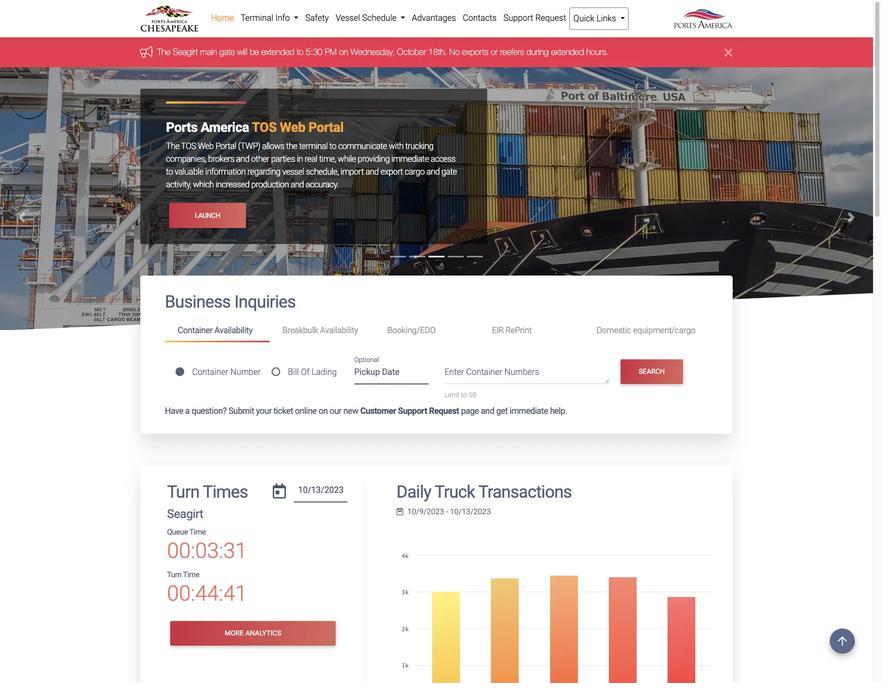 Task type: vqa. For each thing, say whether or not it's contained in the screenshot.
"Type"
no



Task type: locate. For each thing, give the bounding box(es) containing it.
0 horizontal spatial tos
[[181, 141, 196, 151]]

5:30
[[306, 47, 323, 57]]

safety link
[[302, 7, 333, 29]]

no
[[450, 47, 460, 57]]

0 vertical spatial seagirt
[[173, 47, 198, 57]]

1 horizontal spatial tos
[[252, 120, 277, 135]]

safety
[[306, 13, 329, 23]]

50
[[469, 391, 477, 399]]

portal up the "brokers"
[[216, 141, 236, 151]]

the
[[158, 47, 171, 57], [166, 141, 180, 151]]

00:03:31
[[167, 538, 247, 563]]

time inside queue time 00:03:31
[[190, 528, 206, 537]]

seagirt left main
[[173, 47, 198, 57]]

0 vertical spatial gate
[[220, 47, 235, 57]]

tos inside the tos web portal (twp) allows the terminal to communicate with trucking companies,                         brokers and other parties in real time, while providing immediate access to valuable                         information regarding vessel schedule, import and export cargo and gate activity, which increased production and accuracy.
[[181, 141, 196, 151]]

time right the queue
[[190, 528, 206, 537]]

gate left will
[[220, 47, 235, 57]]

0 horizontal spatial support
[[398, 406, 428, 416]]

extended
[[262, 47, 295, 57], [552, 47, 585, 57]]

to left 50
[[461, 391, 467, 399]]

other
[[251, 154, 269, 164]]

0 horizontal spatial web
[[198, 141, 214, 151]]

your
[[256, 406, 272, 416]]

2 availability from the left
[[320, 325, 358, 336]]

import
[[341, 167, 364, 177]]

the inside the tos web portal (twp) allows the terminal to communicate with trucking companies,                         brokers and other parties in real time, while providing immediate access to valuable                         information regarding vessel schedule, import and export cargo and gate activity, which increased production and accuracy.
[[166, 141, 180, 151]]

tos up allows
[[252, 120, 277, 135]]

availability
[[215, 325, 253, 336], [320, 325, 358, 336]]

0 horizontal spatial portal
[[216, 141, 236, 151]]

1 vertical spatial the
[[166, 141, 180, 151]]

1 availability from the left
[[215, 325, 253, 336]]

container down business
[[178, 325, 213, 336]]

availability for container availability
[[215, 325, 253, 336]]

1 vertical spatial seagirt
[[167, 507, 203, 521]]

0 vertical spatial the
[[158, 47, 171, 57]]

customer
[[361, 406, 396, 416]]

search
[[639, 367, 666, 375]]

gate inside the tos web portal (twp) allows the terminal to communicate with trucking companies,                         brokers and other parties in real time, while providing immediate access to valuable                         information regarding vessel schedule, import and export cargo and gate activity, which increased production and accuracy.
[[442, 167, 457, 177]]

1 vertical spatial web
[[198, 141, 214, 151]]

the for the seagirt main gate will be extended to 5:30 pm on wednesday, october 18th.  no exports or reefers during extended hours.
[[158, 47, 171, 57]]

container for container number
[[192, 367, 229, 377]]

main content
[[132, 276, 741, 683]]

1 turn from the top
[[167, 482, 200, 502]]

queue
[[167, 528, 188, 537]]

online
[[295, 406, 317, 416]]

0 vertical spatial portal
[[309, 120, 344, 135]]

have a question? submit your ticket online on our new customer support request page and get immediate help.
[[165, 406, 568, 416]]

1 vertical spatial request
[[429, 406, 460, 416]]

1 vertical spatial time
[[183, 570, 200, 580]]

1 vertical spatial support
[[398, 406, 428, 416]]

1 vertical spatial portal
[[216, 141, 236, 151]]

turn for turn time 00:44:41
[[167, 570, 182, 580]]

and down vessel
[[291, 180, 304, 190]]

terminal info link
[[237, 7, 302, 29]]

the inside alert
[[158, 47, 171, 57]]

container availability
[[178, 325, 253, 336]]

None text field
[[294, 482, 348, 503]]

1 vertical spatial turn
[[167, 570, 182, 580]]

0 vertical spatial request
[[536, 13, 567, 23]]

eir reprint link
[[479, 321, 584, 341]]

web up the
[[280, 120, 306, 135]]

1 vertical spatial on
[[319, 406, 328, 416]]

optional
[[354, 356, 379, 364]]

home
[[211, 13, 234, 23]]

1 horizontal spatial request
[[536, 13, 567, 23]]

regarding
[[248, 167, 281, 177]]

gate down access
[[442, 167, 457, 177]]

immediate
[[392, 154, 429, 164], [510, 406, 549, 416]]

reprint
[[506, 325, 532, 336]]

parties
[[271, 154, 295, 164]]

container
[[178, 325, 213, 336], [192, 367, 229, 377], [467, 367, 503, 377]]

during
[[527, 47, 549, 57]]

request down "limit"
[[429, 406, 460, 416]]

wednesday,
[[351, 47, 395, 57]]

immediate up cargo
[[392, 154, 429, 164]]

vessel
[[282, 167, 304, 177]]

to inside main content
[[461, 391, 467, 399]]

communicate
[[338, 141, 387, 151]]

0 horizontal spatial extended
[[262, 47, 295, 57]]

container left 'number'
[[192, 367, 229, 377]]

limit to 50
[[445, 391, 477, 399]]

web up the "brokers"
[[198, 141, 214, 151]]

the left main
[[158, 47, 171, 57]]

support inside support request link
[[504, 13, 534, 23]]

18th.
[[429, 47, 448, 57]]

hours.
[[587, 47, 609, 57]]

tos
[[252, 120, 277, 135], [181, 141, 196, 151]]

time inside turn time 00:44:41
[[183, 570, 200, 580]]

support right "customer" at the bottom
[[398, 406, 428, 416]]

request inside main content
[[429, 406, 460, 416]]

daily truck transactions
[[397, 482, 572, 502]]

0 horizontal spatial immediate
[[392, 154, 429, 164]]

1 horizontal spatial extended
[[552, 47, 585, 57]]

Enter Container Numbers text field
[[445, 366, 610, 384]]

on
[[340, 47, 349, 57], [319, 406, 328, 416]]

turn inside turn time 00:44:41
[[167, 570, 182, 580]]

0 horizontal spatial gate
[[220, 47, 235, 57]]

seagirt
[[173, 47, 198, 57], [167, 507, 203, 521]]

2 turn from the top
[[167, 570, 182, 580]]

exports
[[463, 47, 489, 57]]

booking/edo link
[[375, 321, 479, 341]]

ports america tos web portal
[[166, 120, 344, 135]]

-
[[446, 507, 448, 516]]

valuable
[[175, 167, 204, 177]]

numbers
[[505, 367, 540, 377]]

information
[[205, 167, 246, 177]]

in
[[297, 154, 303, 164]]

10/9/2023
[[408, 507, 444, 516]]

customer support request link
[[361, 406, 460, 416]]

1 horizontal spatial support
[[504, 13, 534, 23]]

turn up 00:44:41
[[167, 570, 182, 580]]

access
[[431, 154, 456, 164]]

support up reefers
[[504, 13, 534, 23]]

1 horizontal spatial immediate
[[510, 406, 549, 416]]

help.
[[550, 406, 568, 416]]

to inside alert
[[297, 47, 304, 57]]

0 vertical spatial web
[[280, 120, 306, 135]]

the for the tos web portal (twp) allows the terminal to communicate with trucking companies,                         brokers and other parties in real time, while providing immediate access to valuable                         information regarding vessel schedule, import and export cargo and gate activity, which increased production and accuracy.
[[166, 141, 180, 151]]

request left quick
[[536, 13, 567, 23]]

queue time 00:03:31
[[167, 528, 247, 563]]

0 vertical spatial support
[[504, 13, 534, 23]]

companies,
[[166, 154, 207, 164]]

and left the get
[[481, 406, 495, 416]]

on right 'pm' on the top left of the page
[[340, 47, 349, 57]]

turn up the queue
[[167, 482, 200, 502]]

extended right during
[[552, 47, 585, 57]]

web
[[280, 120, 306, 135], [198, 141, 214, 151]]

extended right be
[[262, 47, 295, 57]]

immediate inside the tos web portal (twp) allows the terminal to communicate with trucking companies,                         brokers and other parties in real time, while providing immediate access to valuable                         information regarding vessel schedule, import and export cargo and gate activity, which increased production and accuracy.
[[392, 154, 429, 164]]

1 horizontal spatial availability
[[320, 325, 358, 336]]

0 horizontal spatial on
[[319, 406, 328, 416]]

1 vertical spatial immediate
[[510, 406, 549, 416]]

1 horizontal spatial portal
[[309, 120, 344, 135]]

1 horizontal spatial on
[[340, 47, 349, 57]]

0 vertical spatial tos
[[252, 120, 277, 135]]

real
[[305, 154, 318, 164]]

october
[[398, 47, 427, 57]]

time
[[190, 528, 206, 537], [183, 570, 200, 580]]

Optional text field
[[354, 363, 429, 385]]

10/9/2023 - 10/13/2023
[[408, 507, 491, 516]]

quick links
[[574, 13, 619, 24]]

immediate right the get
[[510, 406, 549, 416]]

the up companies,
[[166, 141, 180, 151]]

container number
[[192, 367, 261, 377]]

bullhorn image
[[140, 46, 158, 58]]

while
[[338, 154, 356, 164]]

portal up terminal in the top left of the page
[[309, 120, 344, 135]]

search button
[[621, 359, 684, 384]]

0 vertical spatial on
[[340, 47, 349, 57]]

on inside alert
[[340, 47, 349, 57]]

1 horizontal spatial gate
[[442, 167, 457, 177]]

1 vertical spatial tos
[[181, 141, 196, 151]]

with
[[389, 141, 404, 151]]

time up 00:44:41
[[183, 570, 200, 580]]

on left our at the left
[[319, 406, 328, 416]]

seagirt up the queue
[[167, 507, 203, 521]]

and down 'providing'
[[366, 167, 379, 177]]

0 vertical spatial time
[[190, 528, 206, 537]]

close image
[[725, 46, 733, 59]]

1 vertical spatial gate
[[442, 167, 457, 177]]

tos up companies,
[[181, 141, 196, 151]]

availability right breakbulk
[[320, 325, 358, 336]]

availability down business inquiries
[[215, 325, 253, 336]]

domestic
[[597, 325, 632, 336]]

support request link
[[500, 7, 570, 29]]

will
[[238, 47, 248, 57]]

0 vertical spatial immediate
[[392, 154, 429, 164]]

and inside main content
[[481, 406, 495, 416]]

launch link
[[169, 203, 246, 228]]

inquiries
[[235, 292, 296, 312]]

to
[[297, 47, 304, 57], [330, 141, 337, 151], [166, 167, 173, 177], [461, 391, 467, 399]]

cargo
[[405, 167, 425, 177]]

availability for breakbulk availability
[[320, 325, 358, 336]]

to left 5:30
[[297, 47, 304, 57]]

and
[[236, 154, 250, 164], [366, 167, 379, 177], [427, 167, 440, 177], [291, 180, 304, 190], [481, 406, 495, 416]]

portal
[[309, 120, 344, 135], [216, 141, 236, 151]]

0 horizontal spatial request
[[429, 406, 460, 416]]

0 vertical spatial turn
[[167, 482, 200, 502]]

0 horizontal spatial availability
[[215, 325, 253, 336]]



Task type: describe. For each thing, give the bounding box(es) containing it.
bill of lading
[[288, 367, 337, 377]]

the seagirt main gate will be extended to 5:30 pm on wednesday, october 18th.  no exports or reefers during extended hours. link
[[158, 47, 609, 57]]

eir
[[492, 325, 504, 336]]

page
[[461, 406, 479, 416]]

1 horizontal spatial web
[[280, 120, 306, 135]]

container for container availability
[[178, 325, 213, 336]]

ticket
[[274, 406, 293, 416]]

main
[[201, 47, 217, 57]]

time,
[[319, 154, 336, 164]]

america
[[201, 120, 249, 135]]

eir reprint
[[492, 325, 532, 336]]

production
[[251, 180, 289, 190]]

on inside main content
[[319, 406, 328, 416]]

quick
[[574, 13, 595, 24]]

get
[[497, 406, 508, 416]]

the seagirt main gate will be extended to 5:30 pm on wednesday, october 18th.  no exports or reefers during extended hours.
[[158, 47, 609, 57]]

seagirt inside the seagirt main gate will be extended to 5:30 pm on wednesday, october 18th.  no exports or reefers during extended hours. alert
[[173, 47, 198, 57]]

schedule
[[362, 13, 397, 23]]

times
[[203, 482, 248, 502]]

advantages link
[[409, 7, 460, 29]]

business
[[165, 292, 231, 312]]

contacts
[[463, 13, 497, 23]]

the seagirt main gate will be extended to 5:30 pm on wednesday, october 18th.  no exports or reefers during extended hours. alert
[[0, 38, 874, 68]]

brokers
[[208, 154, 234, 164]]

gate inside alert
[[220, 47, 235, 57]]

vessel schedule
[[336, 13, 399, 23]]

limit
[[445, 391, 460, 399]]

daily
[[397, 482, 432, 502]]

go to top image
[[831, 629, 856, 654]]

of
[[301, 367, 310, 377]]

terminal
[[241, 13, 273, 23]]

10/13/2023
[[450, 507, 491, 516]]

transactions
[[479, 482, 572, 502]]

domestic equipment/cargo link
[[584, 321, 709, 341]]

links
[[597, 13, 617, 24]]

lading
[[312, 367, 337, 377]]

domestic equipment/cargo
[[597, 325, 696, 336]]

our
[[330, 406, 342, 416]]

the
[[286, 141, 298, 151]]

tos web portal image
[[0, 68, 874, 445]]

support request
[[504, 13, 567, 23]]

more
[[225, 629, 244, 637]]

allows
[[262, 141, 285, 151]]

launch
[[195, 211, 220, 219]]

and down (twp)
[[236, 154, 250, 164]]

enter
[[445, 367, 465, 377]]

breakbulk availability link
[[270, 321, 375, 341]]

equipment/cargo
[[634, 325, 696, 336]]

to up the activity,
[[166, 167, 173, 177]]

terminal
[[299, 141, 328, 151]]

or
[[491, 47, 498, 57]]

web inside the tos web portal (twp) allows the terminal to communicate with trucking companies,                         brokers and other parties in real time, while providing immediate access to valuable                         information regarding vessel schedule, import and export cargo and gate activity, which increased production and accuracy.
[[198, 141, 214, 151]]

the tos web portal (twp) allows the terminal to communicate with trucking companies,                         brokers and other parties in real time, while providing immediate access to valuable                         information regarding vessel schedule, import and export cargo and gate activity, which increased production and accuracy.
[[166, 141, 457, 190]]

turn times
[[167, 482, 248, 502]]

export
[[381, 167, 403, 177]]

home link
[[208, 7, 237, 29]]

be
[[250, 47, 260, 57]]

and down access
[[427, 167, 440, 177]]

turn for turn times
[[167, 482, 200, 502]]

number
[[231, 367, 261, 377]]

to up time,
[[330, 141, 337, 151]]

calendar day image
[[273, 484, 286, 499]]

calendar week image
[[397, 508, 404, 516]]

breakbulk
[[283, 325, 318, 336]]

00:44:41
[[167, 581, 247, 606]]

have
[[165, 406, 183, 416]]

turn time 00:44:41
[[167, 570, 247, 606]]

vessel
[[336, 13, 360, 23]]

support inside main content
[[398, 406, 428, 416]]

2 extended from the left
[[552, 47, 585, 57]]

info
[[276, 13, 290, 23]]

ports
[[166, 120, 198, 135]]

new
[[344, 406, 359, 416]]

time for 00:03:31
[[190, 528, 206, 537]]

terminal info
[[241, 13, 292, 23]]

truck
[[435, 482, 475, 502]]

time for 00:44:41
[[183, 570, 200, 580]]

contacts link
[[460, 7, 500, 29]]

enter container numbers
[[445, 367, 540, 377]]

(twp)
[[238, 141, 260, 151]]

vessel schedule link
[[333, 7, 409, 29]]

1 extended from the left
[[262, 47, 295, 57]]

increased
[[216, 180, 250, 190]]

bill
[[288, 367, 299, 377]]

more analytics link
[[170, 621, 336, 646]]

more analytics
[[225, 629, 281, 637]]

question?
[[192, 406, 227, 416]]

request inside support request link
[[536, 13, 567, 23]]

reefers
[[501, 47, 525, 57]]

portal inside the tos web portal (twp) allows the terminal to communicate with trucking companies,                         brokers and other parties in real time, while providing immediate access to valuable                         information regarding vessel schedule, import and export cargo and gate activity, which increased production and accuracy.
[[216, 141, 236, 151]]

main content containing 00:03:31
[[132, 276, 741, 683]]

container up 50
[[467, 367, 503, 377]]

trucking
[[406, 141, 434, 151]]

pm
[[325, 47, 337, 57]]



